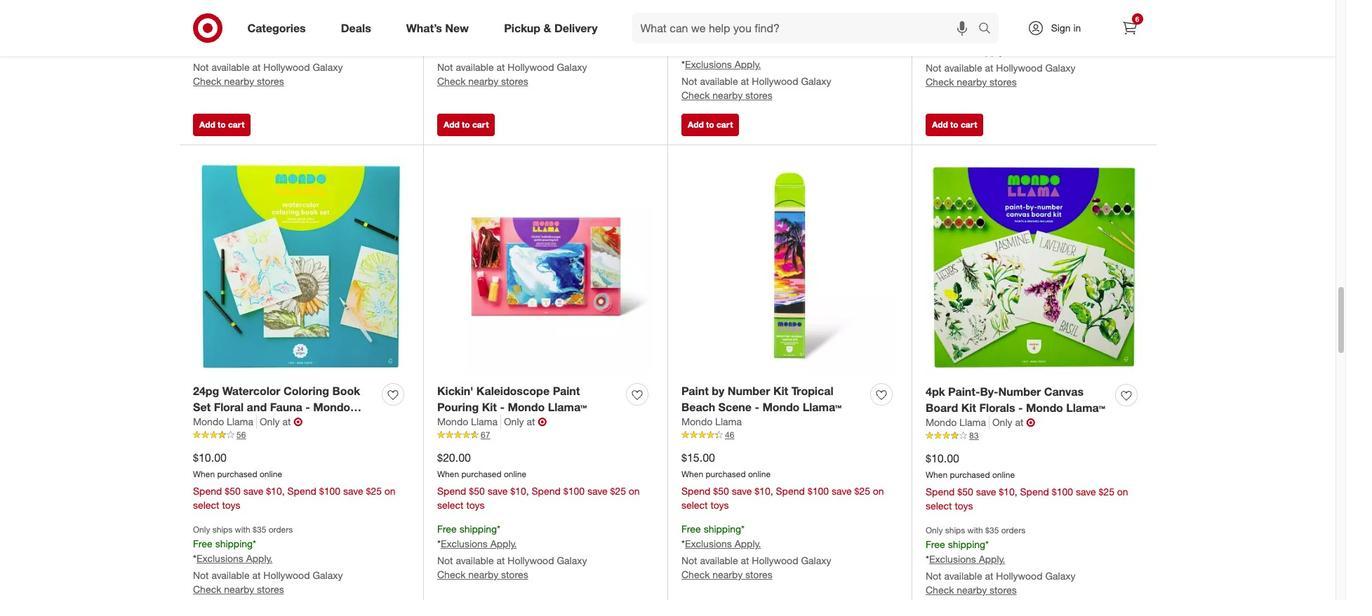 Task type: vqa. For each thing, say whether or not it's contained in the screenshot.
topmost 1
no



Task type: describe. For each thing, give the bounding box(es) containing it.
mondo down pouring at the bottom of the page
[[437, 416, 468, 428]]

number inside paint by number kit tropical beach scene - mondo llama™
[[728, 384, 770, 398]]

search button
[[972, 13, 1006, 46]]

56 link
[[193, 429, 409, 442]]

4pk paint-by-number canvas board kit florals - mondo llama™
[[926, 385, 1106, 415]]

$25 inside $15.00 when purchased online spend $50 save $10, spend $100 save $25 on select toys
[[855, 485, 870, 497]]

sign
[[1051, 22, 1071, 34]]

mondo llama
[[682, 416, 742, 428]]

24pg watercolor coloring book set floral and fauna - mondo llama™ link
[[193, 383, 376, 430]]

board
[[926, 401, 958, 415]]

mondo inside kickin' kaleidoscope paint pouring kit - mondo llama™
[[508, 400, 545, 414]]

llama for board
[[960, 417, 986, 429]]

purchased for -
[[462, 469, 502, 480]]

pickup & delivery link
[[492, 13, 615, 44]]

what's new link
[[394, 13, 487, 44]]

nearby inside * exclusions apply. not available at hollywood galaxy check nearby stores
[[713, 89, 743, 101]]

3 cart from the left
[[717, 119, 733, 130]]

deals
[[341, 21, 371, 35]]

only for mondo
[[504, 416, 524, 428]]

mondo inside paint by number kit tropical beach scene - mondo llama™
[[763, 400, 800, 414]]

$20.00 when purchased online spend $50 save $10, spend $100 save $25 on select toys
[[437, 450, 640, 511]]

kaleidoscope
[[477, 384, 550, 398]]

deals link
[[329, 13, 389, 44]]

1 add to cart from the left
[[199, 119, 245, 130]]

beach
[[682, 400, 715, 414]]

4 to from the left
[[951, 119, 959, 130]]

3 add to cart button from the left
[[682, 114, 739, 136]]

orders for florals
[[1002, 525, 1026, 536]]

$100 inside $15.00 when purchased online spend $50 save $10, spend $100 save $25 on select toys
[[808, 485, 829, 497]]

by-
[[980, 385, 999, 399]]

check inside * exclusions apply. not available at hollywood galaxy check nearby stores
[[682, 89, 710, 101]]

* exclusions apply. not available at hollywood galaxy check nearby stores
[[682, 58, 832, 101]]

$50 inside $15.00 when purchased online spend $50 save $10, spend $100 save $25 on select toys
[[713, 485, 729, 497]]

when for paint by number kit tropical beach scene - mondo llama™
[[682, 469, 704, 480]]

llama for floral
[[227, 416, 253, 428]]

only for kit
[[993, 417, 1013, 429]]

mondo llama link for board
[[926, 416, 990, 430]]

mondo llama only at ¬ for mondo
[[437, 415, 547, 429]]

categories link
[[236, 13, 323, 44]]

2 horizontal spatial spend $50 save $10, spend $100 save $25 on select toys
[[926, 0, 1129, 19]]

when for kickin' kaleidoscope paint pouring kit - mondo llama™
[[437, 469, 459, 480]]

6
[[1136, 15, 1140, 23]]

kickin' kaleidoscope paint pouring kit - mondo llama™ link
[[437, 383, 621, 415]]

What can we help you find? suggestions appear below search field
[[632, 13, 982, 44]]

online for and
[[260, 469, 282, 480]]

$10, down 56 link
[[266, 485, 285, 497]]

4 add from the left
[[932, 119, 948, 130]]

pouring
[[437, 400, 479, 414]]

¬ for florals
[[1027, 416, 1036, 430]]

purchased for floral
[[217, 469, 257, 480]]

$15.00 when purchased online spend $50 save $10, spend $100 save $25 on select toys
[[682, 450, 884, 511]]

- inside 4pk paint-by-number canvas board kit florals - mondo llama™
[[1019, 401, 1023, 415]]

paint inside paint by number kit tropical beach scene - mondo llama™
[[682, 384, 709, 398]]

stores inside * exclusions apply. not available at hollywood galaxy check nearby stores
[[746, 89, 773, 101]]

number inside 4pk paint-by-number canvas board kit florals - mondo llama™
[[999, 385, 1041, 399]]

1 to from the left
[[218, 119, 226, 130]]

what's new
[[406, 21, 469, 35]]

mondo down board
[[926, 417, 957, 429]]

$10.00 when purchased online spend $50 save $10, spend $100 save $25 on select toys for florals
[[926, 451, 1129, 512]]

kit inside paint by number kit tropical beach scene - mondo llama™
[[774, 384, 789, 398]]

floral
[[214, 400, 244, 414]]

tropical
[[792, 384, 834, 398]]

$10.00 for 24pg watercolor coloring book set floral and fauna - mondo llama™
[[193, 450, 227, 464]]

select inside $15.00 when purchased online spend $50 save $10, spend $100 save $25 on select toys
[[682, 499, 708, 511]]

46
[[725, 430, 735, 440]]

by
[[712, 384, 725, 398]]

watercolor
[[222, 384, 280, 398]]

canvas
[[1044, 385, 1084, 399]]

orders for fauna
[[269, 525, 293, 535]]

67
[[481, 430, 490, 440]]

2 to from the left
[[462, 119, 470, 130]]

purchased for board
[[950, 470, 990, 480]]

sign in
[[1051, 22, 1081, 34]]

2 add to cart button from the left
[[437, 114, 495, 136]]

with for kit
[[968, 525, 983, 536]]

4pk
[[926, 385, 945, 399]]

new
[[445, 21, 469, 35]]

3 add from the left
[[688, 119, 704, 130]]

select inside $20.00 when purchased online spend $50 save $10, spend $100 save $25 on select toys
[[437, 499, 464, 511]]

on inside $20.00 when purchased online spend $50 save $10, spend $100 save $25 on select toys
[[629, 485, 640, 497]]

mondo llama link for floral
[[193, 415, 257, 429]]

exclusions inside * exclusions apply. not available at hollywood galaxy check nearby stores
[[685, 58, 732, 70]]

florals
[[980, 401, 1016, 415]]

coloring
[[284, 384, 329, 398]]

llama for -
[[471, 416, 498, 428]]

4 cart from the left
[[961, 119, 977, 130]]

4 add to cart button from the left
[[926, 114, 984, 136]]

only ships with $35 orders free shipping * * exclusions apply. not available at hollywood galaxy check nearby stores for fauna
[[193, 525, 343, 595]]

mondo inside 4pk paint-by-number canvas board kit florals - mondo llama™
[[1026, 401, 1063, 415]]

$100 inside $20.00 when purchased online spend $50 save $10, spend $100 save $25 on select toys
[[564, 485, 585, 497]]

llama™ inside kickin' kaleidoscope paint pouring kit - mondo llama™
[[548, 400, 587, 414]]

mondo down beach
[[682, 416, 713, 428]]

46 link
[[682, 429, 898, 442]]

$10.00 when purchased online spend $50 save $10, spend $100 save $25 on select toys for fauna
[[193, 450, 396, 511]]

online for kit
[[993, 470, 1015, 480]]

1 add to cart button from the left
[[193, 114, 251, 136]]

2 cart from the left
[[472, 119, 489, 130]]

mondo llama link for -
[[437, 415, 501, 429]]

paint-
[[949, 385, 980, 399]]

llama™ inside paint by number kit tropical beach scene - mondo llama™
[[803, 400, 842, 414]]

apply. inside * exclusions apply. not available at hollywood galaxy check nearby stores
[[735, 58, 761, 70]]



Task type: locate. For each thing, give the bounding box(es) containing it.
$50
[[225, 0, 241, 4], [958, 0, 974, 5], [713, 6, 729, 18], [225, 485, 241, 497], [469, 485, 485, 497], [713, 485, 729, 497], [958, 486, 974, 498]]

paint up 67 link
[[553, 384, 580, 398]]

exclusions apply. button
[[197, 44, 273, 58], [441, 44, 517, 58], [929, 44, 1006, 58], [685, 58, 761, 72], [441, 537, 517, 551], [685, 537, 761, 551], [197, 552, 273, 566], [929, 553, 1006, 567]]

online down the 83 link
[[993, 470, 1015, 480]]

$10.00 when purchased online spend $50 save $10, spend $100 save $25 on select toys down the 83 link
[[926, 451, 1129, 512]]

online for mondo
[[504, 469, 527, 480]]

to
[[218, 119, 226, 130], [462, 119, 470, 130], [706, 119, 714, 130], [951, 119, 959, 130]]

mondo down book at the bottom of page
[[313, 400, 350, 414]]

only
[[260, 416, 280, 428], [504, 416, 524, 428], [993, 417, 1013, 429], [193, 525, 210, 535], [926, 525, 943, 536]]

0 horizontal spatial ships
[[213, 525, 233, 535]]

llama™ inside 4pk paint-by-number canvas board kit florals - mondo llama™
[[1067, 401, 1106, 415]]

*
[[253, 30, 256, 42], [497, 30, 501, 42], [986, 31, 989, 42], [193, 44, 197, 56], [437, 44, 441, 56], [926, 45, 929, 57], [682, 58, 685, 70], [497, 523, 501, 535], [741, 523, 745, 535], [437, 538, 441, 550], [682, 538, 685, 550], [253, 538, 256, 550], [986, 539, 989, 551], [193, 553, 197, 565], [926, 553, 929, 565]]

llama
[[227, 416, 253, 428], [471, 416, 498, 428], [715, 416, 742, 428], [960, 417, 986, 429]]

only ships with $35 orders free shipping * * exclusions apply. not available at hollywood galaxy check nearby stores for florals
[[926, 525, 1076, 596]]

$10, down the 46 link
[[755, 485, 773, 497]]

stores
[[257, 75, 284, 87], [501, 75, 528, 87], [990, 76, 1017, 88], [746, 89, 773, 101], [501, 569, 528, 581], [746, 569, 773, 581], [257, 583, 284, 595], [990, 584, 1017, 596]]

kit
[[774, 384, 789, 398], [482, 400, 497, 414], [962, 401, 977, 415]]

ships for 4pk paint-by-number canvas board kit florals - mondo llama™
[[945, 525, 965, 536]]

2 add to cart from the left
[[444, 119, 489, 130]]

llama up 67
[[471, 416, 498, 428]]

online down 67 link
[[504, 469, 527, 480]]

what's
[[406, 21, 442, 35]]

$35
[[253, 525, 266, 535], [986, 525, 999, 536]]

free
[[193, 30, 213, 42], [437, 30, 457, 42], [926, 31, 945, 42], [437, 523, 457, 535], [682, 523, 701, 535], [193, 538, 213, 550], [926, 539, 945, 551]]

¬ down kickin' kaleidoscope paint pouring kit - mondo llama™
[[538, 415, 547, 429]]

$35 for florals
[[986, 525, 999, 536]]

purchased down the $15.00
[[706, 469, 746, 480]]

paint up beach
[[682, 384, 709, 398]]

mondo llama link down beach
[[682, 415, 742, 429]]

0 horizontal spatial only ships with $35 orders free shipping * * exclusions apply. not available at hollywood galaxy check nearby stores
[[193, 525, 343, 595]]

llama™
[[548, 400, 587, 414], [803, 400, 842, 414], [1067, 401, 1106, 415], [193, 416, 232, 430]]

kit down kaleidoscope
[[482, 400, 497, 414]]

mondo llama link up 83
[[926, 416, 990, 430]]

3 to from the left
[[706, 119, 714, 130]]

llama™ down tropical
[[803, 400, 842, 414]]

4 add to cart from the left
[[932, 119, 977, 130]]

1 horizontal spatial $10.00 when purchased online spend $50 save $10, spend $100 save $25 on select toys
[[926, 451, 1129, 512]]

only for and
[[260, 416, 280, 428]]

not
[[193, 61, 209, 73], [437, 61, 453, 73], [926, 62, 942, 74], [682, 75, 697, 87], [437, 555, 453, 567], [682, 555, 697, 567], [193, 569, 209, 581], [926, 570, 942, 582]]

0 horizontal spatial $10.00 when purchased online spend $50 save $10, spend $100 save $25 on select toys
[[193, 450, 396, 511]]

on inside $15.00 when purchased online spend $50 save $10, spend $100 save $25 on select toys
[[873, 485, 884, 497]]

2 horizontal spatial mondo llama only at ¬
[[926, 416, 1036, 430]]

1 horizontal spatial number
[[999, 385, 1041, 399]]

kit inside kickin' kaleidoscope paint pouring kit - mondo llama™
[[482, 400, 497, 414]]

1 add from the left
[[199, 119, 215, 130]]

mondo
[[313, 400, 350, 414], [508, 400, 545, 414], [763, 400, 800, 414], [1026, 401, 1063, 415], [193, 416, 224, 428], [437, 416, 468, 428], [682, 416, 713, 428], [926, 417, 957, 429]]

paint by number kit tropical beach scene - mondo llama™ link
[[682, 383, 865, 415]]

online inside $15.00 when purchased online spend $50 save $10, spend $100 save $25 on select toys
[[748, 469, 771, 480]]

$10.00 down set
[[193, 450, 227, 464]]

0 horizontal spatial $10.00
[[193, 450, 227, 464]]

paint
[[553, 384, 580, 398], [682, 384, 709, 398]]

2 add from the left
[[444, 119, 460, 130]]

1 horizontal spatial orders
[[1002, 525, 1026, 536]]

spend $50 save $10, spend $100 save $25 on select toys
[[193, 0, 396, 18], [926, 0, 1129, 19], [682, 6, 884, 32]]

1 horizontal spatial spend $50 save $10, spend $100 save $25 on select toys
[[682, 6, 884, 32]]

0 horizontal spatial orders
[[269, 525, 293, 535]]

$50 inside $20.00 when purchased online spend $50 save $10, spend $100 save $25 on select toys
[[469, 485, 485, 497]]

nearby
[[224, 75, 254, 87], [468, 75, 499, 87], [957, 76, 987, 88], [713, 89, 743, 101], [468, 569, 499, 581], [713, 569, 743, 581], [224, 583, 254, 595], [957, 584, 987, 596]]

llama inside mondo llama link
[[715, 416, 742, 428]]

1 horizontal spatial ships
[[945, 525, 965, 536]]

orders
[[269, 525, 293, 535], [1002, 525, 1026, 536]]

when inside $15.00 when purchased online spend $50 save $10, spend $100 save $25 on select toys
[[682, 469, 704, 480]]

cart
[[228, 119, 245, 130], [472, 119, 489, 130], [717, 119, 733, 130], [961, 119, 977, 130]]

- right florals
[[1019, 401, 1023, 415]]

llama™ inside 24pg watercolor coloring book set floral and fauna - mondo llama™
[[193, 416, 232, 430]]

search
[[972, 22, 1006, 36]]

$10, up * exclusions apply. not available at hollywood galaxy check nearby stores
[[755, 6, 773, 18]]

83
[[969, 431, 979, 441]]

0 horizontal spatial paint
[[553, 384, 580, 398]]

pickup & delivery
[[504, 21, 598, 35]]

0 horizontal spatial number
[[728, 384, 770, 398]]

toys
[[222, 6, 240, 18], [955, 7, 973, 19], [711, 20, 729, 32], [222, 499, 240, 511], [466, 499, 485, 511], [711, 499, 729, 511], [955, 500, 973, 512]]

llama up 56
[[227, 416, 253, 428]]

1 horizontal spatial only ships with $35 orders free shipping * * exclusions apply. not available at hollywood galaxy check nearby stores
[[926, 525, 1076, 596]]

kit down paint-
[[962, 401, 977, 415]]

available inside * exclusions apply. not available at hollywood galaxy check nearby stores
[[700, 75, 738, 87]]

¬ for fauna
[[294, 415, 303, 429]]

- inside paint by number kit tropical beach scene - mondo llama™
[[755, 400, 760, 414]]

mondo llama only at ¬ for and
[[193, 415, 303, 429]]

ships for 24pg watercolor coloring book set floral and fauna - mondo llama™
[[213, 525, 233, 535]]

3 add to cart from the left
[[688, 119, 733, 130]]

purchased inside $20.00 when purchased online spend $50 save $10, spend $100 save $25 on select toys
[[462, 469, 502, 480]]

check
[[193, 75, 221, 87], [437, 75, 466, 87], [926, 76, 954, 88], [682, 89, 710, 101], [437, 569, 466, 581], [682, 569, 710, 581], [193, 583, 221, 595], [926, 584, 954, 596]]

hollywood
[[264, 61, 310, 73], [508, 61, 554, 73], [996, 62, 1043, 74], [752, 75, 799, 87], [508, 555, 554, 567], [752, 555, 799, 567], [264, 569, 310, 581], [996, 570, 1043, 582]]

1 cart from the left
[[228, 119, 245, 130]]

online inside $20.00 when purchased online spend $50 save $10, spend $100 save $25 on select toys
[[504, 469, 527, 480]]

$10,
[[266, 0, 285, 4], [999, 0, 1018, 5], [755, 6, 773, 18], [266, 485, 285, 497], [511, 485, 529, 497], [755, 485, 773, 497], [999, 486, 1018, 498]]

exclusions
[[197, 44, 243, 56], [441, 44, 488, 56], [929, 45, 976, 57], [685, 58, 732, 70], [441, 538, 488, 550], [685, 538, 732, 550], [197, 553, 243, 565], [929, 553, 976, 565]]

$35 for fauna
[[253, 525, 266, 535]]

1 horizontal spatial ¬
[[538, 415, 547, 429]]

$10, up the categories
[[266, 0, 285, 4]]

83 link
[[926, 430, 1143, 442]]

sign in link
[[1015, 13, 1103, 44]]

mondo llama link down pouring at the bottom of the page
[[437, 415, 501, 429]]

and
[[247, 400, 267, 414]]

kit left tropical
[[774, 384, 789, 398]]

mondo llama only at ¬ up 67
[[437, 415, 547, 429]]

$10.00 when purchased online spend $50 save $10, spend $100 save $25 on select toys down 56 link
[[193, 450, 396, 511]]

0 horizontal spatial ¬
[[294, 415, 303, 429]]

1 horizontal spatial with
[[968, 525, 983, 536]]

online
[[260, 469, 282, 480], [504, 469, 527, 480], [748, 469, 771, 480], [993, 470, 1015, 480]]

- down kaleidoscope
[[500, 400, 505, 414]]

delivery
[[555, 21, 598, 35]]

kickin'
[[437, 384, 473, 398]]

56
[[237, 430, 246, 440]]

in
[[1074, 22, 1081, 34]]

4pk paint-by-number canvas board kit florals - mondo llama™ image
[[926, 159, 1143, 376], [926, 159, 1143, 376]]

$10.00 down board
[[926, 451, 960, 465]]

free shipping * * exclusions apply. not available at hollywood galaxy check nearby stores
[[193, 30, 343, 87], [437, 30, 587, 87], [926, 31, 1076, 88], [437, 523, 587, 581], [682, 523, 832, 581]]

1 horizontal spatial $35
[[986, 525, 999, 536]]

$10.00
[[193, 450, 227, 464], [926, 451, 960, 465]]

online for scene
[[748, 469, 771, 480]]

save
[[243, 0, 263, 4], [343, 0, 363, 4], [976, 0, 996, 5], [1076, 0, 1096, 5], [732, 6, 752, 18], [832, 6, 852, 18], [243, 485, 263, 497], [343, 485, 363, 497], [488, 485, 508, 497], [588, 485, 608, 497], [732, 485, 752, 497], [832, 485, 852, 497], [976, 486, 996, 498], [1076, 486, 1096, 498]]

when for 24pg watercolor coloring book set floral and fauna - mondo llama™
[[193, 469, 215, 480]]

spend $50 save $10, spend $100 save $25 on select toys up the categories
[[193, 0, 396, 18]]

with for and
[[235, 525, 250, 535]]

with
[[235, 525, 250, 535], [968, 525, 983, 536]]

pickup
[[504, 21, 541, 35]]

- right scene
[[755, 400, 760, 414]]

online down 56 link
[[260, 469, 282, 480]]

0 horizontal spatial mondo llama only at ¬
[[193, 415, 303, 429]]

$10.00 for 4pk paint-by-number canvas board kit florals - mondo llama™
[[926, 451, 960, 465]]

when inside $20.00 when purchased online spend $50 save $10, spend $100 save $25 on select toys
[[437, 469, 459, 480]]

llama up 83
[[960, 417, 986, 429]]

number
[[728, 384, 770, 398], [999, 385, 1041, 399]]

number up scene
[[728, 384, 770, 398]]

online down the 46 link
[[748, 469, 771, 480]]

purchased down $20.00
[[462, 469, 502, 480]]

book
[[332, 384, 360, 398]]

paint by number kit tropical beach scene - mondo llama™ image
[[682, 159, 898, 375], [682, 159, 898, 375]]

2 horizontal spatial ¬
[[1027, 416, 1036, 430]]

mondo inside 24pg watercolor coloring book set floral and fauna - mondo llama™
[[313, 400, 350, 414]]

0 horizontal spatial $35
[[253, 525, 266, 535]]

$10, inside $20.00 when purchased online spend $50 save $10, spend $100 save $25 on select toys
[[511, 485, 529, 497]]

add
[[199, 119, 215, 130], [444, 119, 460, 130], [688, 119, 704, 130], [932, 119, 948, 130]]

* inside * exclusions apply. not available at hollywood galaxy check nearby stores
[[682, 58, 685, 70]]

number up florals
[[999, 385, 1041, 399]]

24pg watercolor coloring book set floral and fauna - mondo llama™ image
[[193, 159, 409, 375], [193, 159, 409, 375]]

when down board
[[926, 470, 948, 480]]

1 horizontal spatial kit
[[774, 384, 789, 398]]

mondo down "canvas"
[[1026, 401, 1063, 415]]

purchased down 83
[[950, 470, 990, 480]]

mondo llama link down floral
[[193, 415, 257, 429]]

spend $50 save $10, spend $100 save $25 on select toys up sign
[[926, 0, 1129, 19]]

$10, inside $15.00 when purchased online spend $50 save $10, spend $100 save $25 on select toys
[[755, 485, 773, 497]]

- down coloring
[[306, 400, 310, 414]]

select
[[193, 6, 219, 18], [926, 7, 952, 19], [682, 20, 708, 32], [193, 499, 219, 511], [437, 499, 464, 511], [682, 499, 708, 511], [926, 500, 952, 512]]

$10, up search
[[999, 0, 1018, 5]]

purchased down 56
[[217, 469, 257, 480]]

1 horizontal spatial mondo llama only at ¬
[[437, 415, 547, 429]]

kit inside 4pk paint-by-number canvas board kit florals - mondo llama™
[[962, 401, 977, 415]]

2 horizontal spatial kit
[[962, 401, 977, 415]]

$25
[[366, 0, 382, 4], [1099, 0, 1115, 5], [855, 6, 870, 18], [366, 485, 382, 497], [610, 485, 626, 497], [855, 485, 870, 497], [1099, 486, 1115, 498]]

paint inside kickin' kaleidoscope paint pouring kit - mondo llama™
[[553, 384, 580, 398]]

$25 inside $20.00 when purchased online spend $50 save $10, spend $100 save $25 on select toys
[[610, 485, 626, 497]]

when
[[193, 469, 215, 480], [437, 469, 459, 480], [682, 469, 704, 480], [926, 470, 948, 480]]

when for 4pk paint-by-number canvas board kit florals - mondo llama™
[[926, 470, 948, 480]]

¬
[[294, 415, 303, 429], [538, 415, 547, 429], [1027, 416, 1036, 430]]

llama™ down set
[[193, 416, 232, 430]]

toys inside $15.00 when purchased online spend $50 save $10, spend $100 save $25 on select toys
[[711, 499, 729, 511]]

spend $50 save $10, spend $100 save $25 on select toys up * exclusions apply. not available at hollywood galaxy check nearby stores
[[682, 6, 884, 32]]

$100
[[319, 0, 341, 4], [1052, 0, 1073, 5], [808, 6, 829, 18], [319, 485, 341, 497], [564, 485, 585, 497], [808, 485, 829, 497], [1052, 486, 1073, 498]]

llama up 46
[[715, 416, 742, 428]]

paint by number kit tropical beach scene - mondo llama™
[[682, 384, 842, 414]]

0 horizontal spatial with
[[235, 525, 250, 535]]

24pg
[[193, 384, 219, 398]]

mondo llama only at ¬ up 56
[[193, 415, 303, 429]]

¬ for llama™
[[538, 415, 547, 429]]

llama™ down "canvas"
[[1067, 401, 1106, 415]]

not inside * exclusions apply. not available at hollywood galaxy check nearby stores
[[682, 75, 697, 87]]

mondo llama only at ¬ for kit
[[926, 416, 1036, 430]]

0 horizontal spatial kit
[[482, 400, 497, 414]]

24pg watercolor coloring book set floral and fauna - mondo llama™
[[193, 384, 360, 430]]

1 horizontal spatial $10.00
[[926, 451, 960, 465]]

-
[[306, 400, 310, 414], [500, 400, 505, 414], [755, 400, 760, 414], [1019, 401, 1023, 415]]

2 paint from the left
[[682, 384, 709, 398]]

shipping
[[215, 30, 253, 42], [460, 30, 497, 42], [948, 31, 986, 42], [460, 523, 497, 535], [704, 523, 741, 535], [215, 538, 253, 550], [948, 539, 986, 551]]

set
[[193, 400, 211, 414]]

fauna
[[270, 400, 302, 414]]

check nearby stores button
[[193, 75, 284, 89], [437, 75, 528, 89], [926, 75, 1017, 89], [682, 89, 773, 103], [437, 568, 528, 582], [682, 568, 773, 582], [193, 583, 284, 597], [926, 583, 1017, 598]]

¬ down fauna
[[294, 415, 303, 429]]

&
[[544, 21, 551, 35]]

mondo down set
[[193, 416, 224, 428]]

1 paint from the left
[[553, 384, 580, 398]]

scene
[[719, 400, 752, 414]]

mondo llama link
[[193, 415, 257, 429], [437, 415, 501, 429], [682, 415, 742, 429], [926, 416, 990, 430]]

mondo llama only at ¬
[[193, 415, 303, 429], [437, 415, 547, 429], [926, 416, 1036, 430]]

$20.00
[[437, 450, 471, 464]]

galaxy
[[313, 61, 343, 73], [557, 61, 587, 73], [1046, 62, 1076, 74], [801, 75, 832, 87], [557, 555, 587, 567], [801, 555, 832, 567], [313, 569, 343, 581], [1046, 570, 1076, 582]]

llama™ up 67 link
[[548, 400, 587, 414]]

purchased for beach
[[706, 469, 746, 480]]

67 link
[[437, 429, 654, 442]]

purchased inside $15.00 when purchased online spend $50 save $10, spend $100 save $25 on select toys
[[706, 469, 746, 480]]

mondo llama only at ¬ up 83
[[926, 416, 1036, 430]]

categories
[[247, 21, 306, 35]]

- inside kickin' kaleidoscope paint pouring kit - mondo llama™
[[500, 400, 505, 414]]

mondo down kaleidoscope
[[508, 400, 545, 414]]

mondo up the 46 link
[[763, 400, 800, 414]]

only ships with $35 orders free shipping * * exclusions apply. not available at hollywood galaxy check nearby stores
[[193, 525, 343, 595], [926, 525, 1076, 596]]

6 link
[[1114, 13, 1145, 44]]

at inside * exclusions apply. not available at hollywood galaxy check nearby stores
[[741, 75, 749, 87]]

1 horizontal spatial paint
[[682, 384, 709, 398]]

hollywood inside * exclusions apply. not available at hollywood galaxy check nearby stores
[[752, 75, 799, 87]]

kickin' kaleidoscope paint pouring kit - mondo llama™ image
[[437, 159, 654, 375], [437, 159, 654, 375]]

¬ down 4pk paint-by-number canvas board kit florals - mondo llama™
[[1027, 416, 1036, 430]]

kickin' kaleidoscope paint pouring kit - mondo llama™
[[437, 384, 587, 414]]

$10, down the 83 link
[[999, 486, 1018, 498]]

when down set
[[193, 469, 215, 480]]

$10.00 when purchased online spend $50 save $10, spend $100 save $25 on select toys
[[193, 450, 396, 511], [926, 451, 1129, 512]]

add to cart
[[199, 119, 245, 130], [444, 119, 489, 130], [688, 119, 733, 130], [932, 119, 977, 130]]

galaxy inside * exclusions apply. not available at hollywood galaxy check nearby stores
[[801, 75, 832, 87]]

- inside 24pg watercolor coloring book set floral and fauna - mondo llama™
[[306, 400, 310, 414]]

4pk paint-by-number canvas board kit florals - mondo llama™ link
[[926, 384, 1110, 416]]

spend
[[193, 0, 222, 4], [287, 0, 317, 4], [926, 0, 955, 5], [1020, 0, 1049, 5], [682, 6, 711, 18], [776, 6, 805, 18], [193, 485, 222, 497], [287, 485, 317, 497], [437, 485, 466, 497], [532, 485, 561, 497], [682, 485, 711, 497], [776, 485, 805, 497], [926, 486, 955, 498], [1020, 486, 1049, 498]]

$10, down 67 link
[[511, 485, 529, 497]]

$15.00
[[682, 450, 715, 464]]

when down the $15.00
[[682, 469, 704, 480]]

0 horizontal spatial spend $50 save $10, spend $100 save $25 on select toys
[[193, 0, 396, 18]]

on
[[385, 0, 396, 4], [1118, 0, 1129, 5], [873, 6, 884, 18], [385, 485, 396, 497], [629, 485, 640, 497], [873, 485, 884, 497], [1118, 486, 1129, 498]]

when down $20.00
[[437, 469, 459, 480]]

toys inside $20.00 when purchased online spend $50 save $10, spend $100 save $25 on select toys
[[466, 499, 485, 511]]



